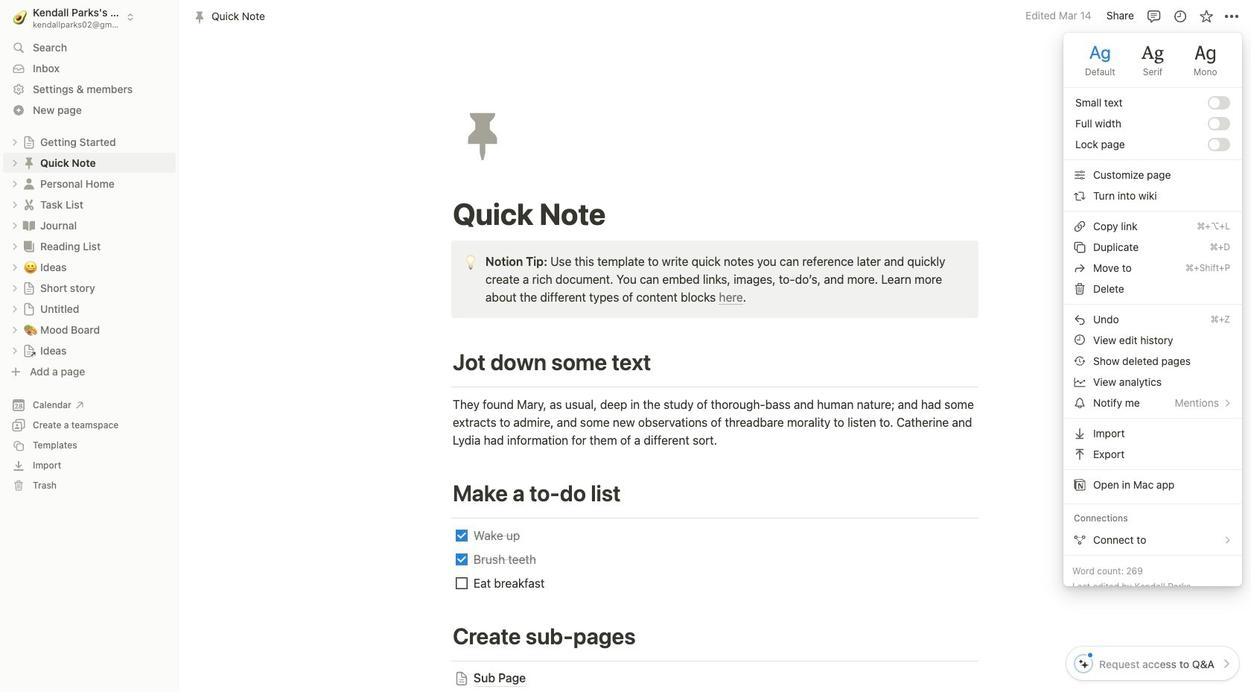 Task type: locate. For each thing, give the bounding box(es) containing it.
favorite image
[[1199, 9, 1214, 23]]

note
[[451, 241, 979, 318]]

🥑 image
[[13, 8, 27, 26]]

comments image
[[1147, 9, 1162, 23]]

menu
[[1064, 32, 1243, 555]]



Task type: vqa. For each thing, say whether or not it's contained in the screenshot.
bottom Close image
no



Task type: describe. For each thing, give the bounding box(es) containing it.
💡 image
[[463, 251, 478, 271]]

updates image
[[1173, 9, 1188, 23]]

change page icon image
[[454, 106, 512, 164]]



